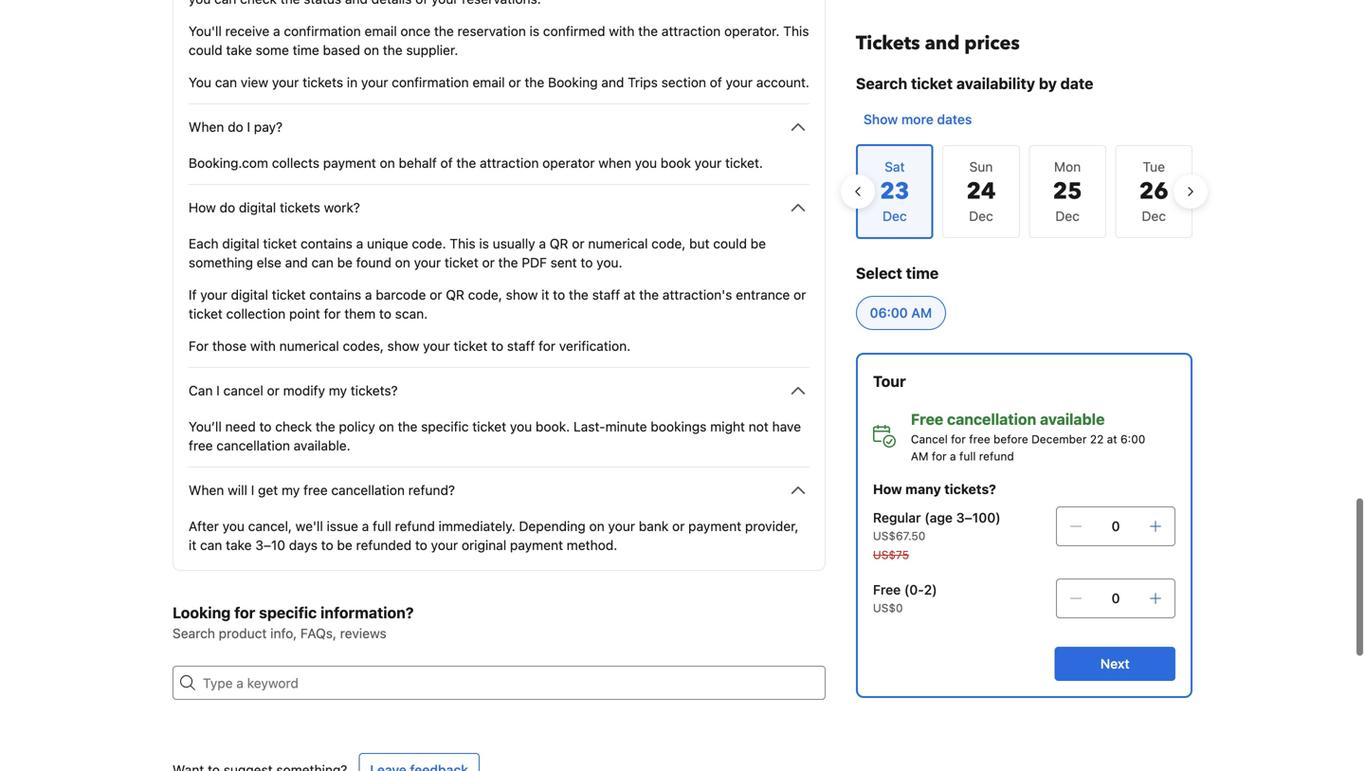 Task type: vqa. For each thing, say whether or not it's contained in the screenshot.
Dec for 26
yes



Task type: describe. For each thing, give the bounding box(es) containing it.
to down sent
[[553, 287, 565, 303]]

on inside each digital ticket contains a unique code. this is usually a qr or numerical code, but could be something else and can be found on your ticket or the pdf sent to you.
[[395, 255, 411, 270]]

contains inside if your digital ticket contains a barcode or qr code, show it to the staff at the attraction's entrance or ticket collection point for them to scan.
[[309, 287, 362, 303]]

might
[[711, 419, 745, 434]]

free for free
[[969, 432, 991, 446]]

ticket up show more dates
[[911, 74, 953, 92]]

booking.com
[[189, 155, 268, 171]]

2)
[[924, 582, 938, 598]]

cancel
[[223, 383, 264, 398]]

next
[[1101, 656, 1130, 671]]

your inside each digital ticket contains a unique code. this is usually a qr or numerical code, but could be something else and can be found on your ticket or the pdf sent to you.
[[414, 255, 441, 270]]

contains inside each digital ticket contains a unique code. this is usually a qr or numerical code, but could be something else and can be found on your ticket or the pdf sent to you.
[[301, 236, 353, 251]]

take inside after you cancel, we'll issue a full refund immediately. depending on your bank or payment provider, it can take 3–10 days to be refunded to your original payment method.
[[226, 537, 252, 553]]

digital for do
[[239, 200, 276, 215]]

1 horizontal spatial payment
[[510, 537, 563, 553]]

it inside after you cancel, we'll issue a full refund immediately. depending on your bank or payment provider, it can take 3–10 days to be refunded to your original payment method.
[[189, 537, 197, 553]]

tour
[[873, 372, 906, 390]]

show more dates button
[[856, 102, 980, 137]]

and inside each digital ticket contains a unique code. this is usually a qr or numerical code, but could be something else and can be found on your ticket or the pdf sent to you.
[[285, 255, 308, 270]]

when will i get my free cancellation refund? button
[[189, 479, 810, 502]]

i for will
[[251, 482, 254, 498]]

qr inside if your digital ticket contains a barcode or qr code, show it to the staff at the attraction's entrance or ticket collection point for them to scan.
[[446, 287, 465, 303]]

before
[[994, 432, 1029, 446]]

you'll receive a confirmation email once the reservation is confirmed with the attraction operator. this could take some time based on the supplier.
[[189, 23, 809, 58]]

the right policy
[[398, 419, 418, 434]]

24
[[967, 176, 996, 207]]

your left account.
[[726, 74, 753, 90]]

0 horizontal spatial payment
[[323, 155, 376, 171]]

or down usually
[[482, 255, 495, 270]]

your down scan.
[[423, 338, 450, 354]]

3–10
[[255, 537, 285, 553]]

booking.com collects payment on behalf of the attraction operator when you book your ticket.
[[189, 155, 763, 171]]

when for when will i get my free cancellation refund?
[[189, 482, 224, 498]]

once
[[401, 23, 431, 39]]

email inside the you'll receive a confirmation email once the reservation is confirmed with the attraction operator. this could take some time based on the supplier.
[[365, 23, 397, 39]]

date
[[1061, 74, 1094, 92]]

26
[[1140, 176, 1169, 207]]

with inside the you'll receive a confirmation email once the reservation is confirmed with the attraction operator. this could take some time based on the supplier.
[[609, 23, 635, 39]]

provider,
[[745, 518, 799, 534]]

this inside each digital ticket contains a unique code. this is usually a qr or numerical code, but could be something else and can be found on your ticket or the pdf sent to you.
[[450, 236, 476, 251]]

is for reservation
[[530, 23, 540, 39]]

your right book at the top of the page
[[695, 155, 722, 171]]

6:00
[[1121, 432, 1146, 446]]

available.
[[294, 438, 351, 453]]

info,
[[271, 625, 297, 641]]

not
[[749, 419, 769, 434]]

some
[[256, 42, 289, 58]]

when do i pay?
[[189, 119, 283, 135]]

need
[[225, 419, 256, 434]]

can i cancel or modify my tickets?
[[189, 383, 398, 398]]

the right behalf
[[457, 155, 476, 171]]

book
[[661, 155, 691, 171]]

1 horizontal spatial and
[[602, 74, 624, 90]]

you'll need to check the policy on the specific ticket you book. last-minute bookings might not have free cancellation available.
[[189, 419, 801, 453]]

immediately.
[[439, 518, 516, 534]]

0 for regular (age 3–100)
[[1112, 518, 1121, 534]]

unique
[[367, 236, 408, 251]]

(age
[[925, 510, 953, 525]]

you
[[189, 74, 212, 90]]

could inside the you'll receive a confirmation email once the reservation is confirmed with the attraction operator. this could take some time based on the supplier.
[[189, 42, 223, 58]]

you'll
[[189, 23, 222, 39]]

a inside free cancellation available cancel for free before december 22 at 6:00 am for a full refund
[[950, 450, 957, 463]]

ticket inside you'll need to check the policy on the specific ticket you book. last-minute bookings might not have free cancellation available.
[[473, 419, 507, 434]]

take inside the you'll receive a confirmation email once the reservation is confirmed with the attraction operator. this could take some time based on the supplier.
[[226, 42, 252, 58]]

tue 26 dec
[[1140, 159, 1169, 224]]

your inside if your digital ticket contains a barcode or qr code, show it to the staff at the attraction's entrance or ticket collection point for them to scan.
[[200, 287, 227, 303]]

the up available.
[[316, 419, 335, 434]]

your down immediately.
[[431, 537, 458, 553]]

to right refunded at left
[[415, 537, 428, 553]]

free cancellation available cancel for free before december 22 at 6:00 am for a full refund
[[911, 410, 1146, 463]]

operator.
[[725, 23, 780, 39]]

minute
[[606, 419, 647, 434]]

specific inside you'll need to check the policy on the specific ticket you book. last-minute bookings might not have free cancellation available.
[[421, 419, 469, 434]]

select time
[[856, 264, 939, 282]]

a inside if your digital ticket contains a barcode or qr code, show it to the staff at the attraction's entrance or ticket collection point for them to scan.
[[365, 287, 372, 303]]

us$67.50
[[873, 529, 926, 542]]

at inside if your digital ticket contains a barcode or qr code, show it to the staff at the attraction's entrance or ticket collection point for them to scan.
[[624, 287, 636, 303]]

the up "trips"
[[638, 23, 658, 39]]

prices
[[965, 30, 1020, 56]]

the down once at the left
[[383, 42, 403, 58]]

0 vertical spatial my
[[329, 383, 347, 398]]

ticket up else
[[263, 236, 297, 251]]

can inside each digital ticket contains a unique code. this is usually a qr or numerical code, but could be something else and can be found on your ticket or the pdf sent to you.
[[312, 255, 334, 270]]

when
[[599, 155, 632, 171]]

1 horizontal spatial of
[[710, 74, 722, 90]]

faqs,
[[301, 625, 337, 641]]

for down cancel
[[932, 450, 947, 463]]

after
[[189, 518, 219, 534]]

region containing 24
[[841, 137, 1208, 247]]

if
[[189, 287, 197, 303]]

or down the you'll receive a confirmation email once the reservation is confirmed with the attraction operator. this could take some time based on the supplier.
[[509, 74, 521, 90]]

verification.
[[559, 338, 631, 354]]

original
[[462, 537, 507, 553]]

tickets and prices
[[856, 30, 1020, 56]]

0 horizontal spatial my
[[282, 482, 300, 498]]

cancellation inside free cancellation available cancel for free before december 22 at 6:00 am for a full refund
[[948, 410, 1037, 428]]

0 for free (0-2)
[[1112, 590, 1121, 606]]

a up the pdf
[[539, 236, 546, 251]]

next button
[[1055, 647, 1176, 681]]

dec for 24
[[969, 208, 994, 224]]

2 horizontal spatial and
[[925, 30, 960, 56]]

1 horizontal spatial confirmation
[[392, 74, 469, 90]]

attraction inside the you'll receive a confirmation email once the reservation is confirmed with the attraction operator. this could take some time based on the supplier.
[[662, 23, 721, 39]]

dec for 26
[[1142, 208, 1167, 224]]

specific inside the looking for specific information? search product info, faqs, reviews
[[259, 604, 317, 622]]

do for how
[[220, 200, 235, 215]]

to inside each digital ticket contains a unique code. this is usually a qr or numerical code, but could be something else and can be found on your ticket or the pdf sent to you.
[[581, 255, 593, 270]]

for
[[189, 338, 209, 354]]

when for when do i pay?
[[189, 119, 224, 135]]

0 vertical spatial be
[[751, 236, 766, 251]]

1 vertical spatial email
[[473, 74, 505, 90]]

for inside if your digital ticket contains a barcode or qr code, show it to the staff at the attraction's entrance or ticket collection point for them to scan.
[[324, 306, 341, 322]]

22
[[1091, 432, 1104, 446]]

those
[[212, 338, 247, 354]]

how do digital tickets work?
[[189, 200, 360, 215]]

show more dates
[[864, 111, 972, 127]]

refund inside after you cancel, we'll issue a full refund immediately. depending on your bank or payment provider, it can take 3–10 days to be refunded to your original payment method.
[[395, 518, 435, 534]]

supplier.
[[406, 42, 458, 58]]

tickets? inside dropdown button
[[351, 383, 398, 398]]

show
[[864, 111, 898, 127]]

section
[[662, 74, 707, 90]]

the down sent
[[569, 287, 589, 303]]

availability
[[957, 74, 1036, 92]]

1 vertical spatial show
[[388, 338, 420, 354]]

collection
[[226, 306, 286, 322]]

your right the view
[[272, 74, 299, 90]]

digital for your
[[231, 287, 268, 303]]

the left attraction's
[[639, 287, 659, 303]]

free (0-2) us$0
[[873, 582, 938, 615]]

usually
[[493, 236, 536, 251]]

each
[[189, 236, 219, 251]]

bookings
[[651, 419, 707, 434]]

sun
[[970, 159, 993, 175]]

issue
[[327, 518, 358, 534]]

i for do
[[247, 119, 250, 135]]

by
[[1039, 74, 1057, 92]]

confirmation inside the you'll receive a confirmation email once the reservation is confirmed with the attraction operator. this could take some time based on the supplier.
[[284, 23, 361, 39]]

on left behalf
[[380, 155, 395, 171]]

pay?
[[254, 119, 283, 135]]

regular
[[873, 510, 921, 525]]

available
[[1040, 410, 1105, 428]]

tickets
[[856, 30, 921, 56]]

06:00
[[870, 305, 908, 321]]

do for when
[[228, 119, 243, 135]]

depending
[[519, 518, 586, 534]]

on inside you'll need to check the policy on the specific ticket you book. last-minute bookings might not have free cancellation available.
[[379, 419, 394, 434]]

a inside after you cancel, we'll issue a full refund immediately. depending on your bank or payment provider, it can take 3–10 days to be refunded to your original payment method.
[[362, 518, 369, 534]]

06:00 am
[[870, 305, 932, 321]]

the inside each digital ticket contains a unique code. this is usually a qr or numerical code, but could be something else and can be found on your ticket or the pdf sent to you.
[[499, 255, 518, 270]]

code, inside if your digital ticket contains a barcode or qr code, show it to the staff at the attraction's entrance or ticket collection point for them to scan.
[[468, 287, 503, 303]]

ticket down if
[[189, 306, 223, 322]]

Type a keyword field
[[195, 666, 826, 700]]

2 horizontal spatial payment
[[689, 518, 742, 534]]

to right days on the left of the page
[[321, 537, 334, 553]]

a up found on the top of the page
[[356, 236, 363, 251]]

or right barcode
[[430, 287, 442, 303]]

in
[[347, 74, 358, 90]]

for left verification.
[[539, 338, 556, 354]]

after you cancel, we'll issue a full refund immediately. depending on your bank or payment provider, it can take 3–10 days to be refunded to your original payment method.
[[189, 518, 799, 553]]

3–100)
[[957, 510, 1001, 525]]

dates
[[937, 111, 972, 127]]

or inside dropdown button
[[267, 383, 280, 398]]

view
[[241, 74, 269, 90]]

codes,
[[343, 338, 384, 354]]



Task type: locate. For each thing, give the bounding box(es) containing it.
dec down 25
[[1056, 208, 1080, 224]]

take
[[226, 42, 252, 58], [226, 537, 252, 553]]

entrance
[[736, 287, 790, 303]]

a up 'some'
[[273, 23, 280, 39]]

code, down each digital ticket contains a unique code. this is usually a qr or numerical code, but could be something else and can be found on your ticket or the pdf sent to you.
[[468, 287, 503, 303]]

ticket up point
[[272, 287, 306, 303]]

time
[[293, 42, 319, 58], [906, 264, 939, 282]]

with inside how do digital tickets work? element
[[250, 338, 276, 354]]

or right entrance
[[794, 287, 807, 303]]

receive
[[225, 23, 270, 39]]

refund inside free cancellation available cancel for free before december 22 at 6:00 am for a full refund
[[979, 450, 1015, 463]]

1 horizontal spatial time
[[906, 264, 939, 282]]

0 horizontal spatial confirmation
[[284, 23, 361, 39]]

dec down 24 at the top
[[969, 208, 994, 224]]

0 vertical spatial tickets
[[303, 74, 343, 90]]

information?
[[321, 604, 414, 622]]

for
[[324, 306, 341, 322], [539, 338, 556, 354], [951, 432, 966, 446], [932, 450, 947, 463], [234, 604, 255, 622]]

cancel
[[911, 432, 948, 446]]

0 horizontal spatial of
[[441, 155, 453, 171]]

free inside you'll need to check the policy on the specific ticket you book. last-minute bookings might not have free cancellation available.
[[189, 438, 213, 453]]

1 vertical spatial can
[[312, 255, 334, 270]]

full inside free cancellation available cancel for free before december 22 at 6:00 am for a full refund
[[960, 450, 976, 463]]

1 when from the top
[[189, 119, 224, 135]]

how for how do digital tickets work?
[[189, 200, 216, 215]]

region
[[841, 137, 1208, 247]]

tickets left in
[[303, 74, 343, 90]]

1 vertical spatial with
[[250, 338, 276, 354]]

1 vertical spatial could
[[713, 236, 747, 251]]

free inside the when will i get my free cancellation refund? dropdown button
[[304, 482, 328, 498]]

2 when from the top
[[189, 482, 224, 498]]

dec inside tue 26 dec
[[1142, 208, 1167, 224]]

2 horizontal spatial cancellation
[[948, 410, 1037, 428]]

i inside the when will i get my free cancellation refund? dropdown button
[[251, 482, 254, 498]]

digital inside each digital ticket contains a unique code. this is usually a qr or numerical code, but could be something else and can be found on your ticket or the pdf sent to you.
[[222, 236, 260, 251]]

full inside after you cancel, we'll issue a full refund immediately. depending on your bank or payment provider, it can take 3–10 days to be refunded to your original payment method.
[[373, 518, 392, 534]]

when up booking.com
[[189, 119, 224, 135]]

how do digital tickets work? element
[[189, 219, 810, 356]]

1 vertical spatial staff
[[507, 338, 535, 354]]

this
[[784, 23, 809, 39], [450, 236, 476, 251]]

this inside the you'll receive a confirmation email once the reservation is confirmed with the attraction operator. this could take some time based on the supplier.
[[784, 23, 809, 39]]

your right if
[[200, 287, 227, 303]]

1 horizontal spatial free
[[304, 482, 328, 498]]

code, inside each digital ticket contains a unique code. this is usually a qr or numerical code, but could be something else and can be found on your ticket or the pdf sent to you.
[[652, 236, 686, 251]]

is inside each digital ticket contains a unique code. this is usually a qr or numerical code, but could be something else and can be found on your ticket or the pdf sent to you.
[[479, 236, 489, 251]]

can
[[215, 74, 237, 90], [312, 255, 334, 270], [200, 537, 222, 553]]

and right else
[[285, 255, 308, 270]]

0 vertical spatial full
[[960, 450, 976, 463]]

take left 3–10
[[226, 537, 252, 553]]

time right 'some'
[[293, 42, 319, 58]]

1 dec from the left
[[969, 208, 994, 224]]

sent
[[551, 255, 577, 270]]

3 dec from the left
[[1142, 208, 1167, 224]]

this right code.
[[450, 236, 476, 251]]

i left pay? at the left top of page
[[247, 119, 250, 135]]

booking
[[548, 74, 598, 90]]

product
[[219, 625, 267, 641]]

qr
[[550, 236, 569, 251], [446, 287, 465, 303]]

or inside after you cancel, we'll issue a full refund immediately. depending on your bank or payment provider, it can take 3–10 days to be refunded to your original payment method.
[[672, 518, 685, 534]]

0 vertical spatial it
[[542, 287, 550, 303]]

cancellation inside dropdown button
[[331, 482, 405, 498]]

do down booking.com
[[220, 200, 235, 215]]

0 horizontal spatial code,
[[468, 287, 503, 303]]

something
[[189, 255, 253, 270]]

how for how many tickets?
[[873, 481, 903, 497]]

on inside the you'll receive a confirmation email once the reservation is confirmed with the attraction operator. this could take some time based on the supplier.
[[364, 42, 379, 58]]

when left will
[[189, 482, 224, 498]]

modify
[[283, 383, 325, 398]]

how do digital tickets work? button
[[189, 196, 810, 219]]

if your digital ticket contains a barcode or qr code, show it to the staff at the attraction's entrance or ticket collection point for them to scan.
[[189, 287, 807, 322]]

dec inside sun 24 dec
[[969, 208, 994, 224]]

specific up info,
[[259, 604, 317, 622]]

0 vertical spatial refund
[[979, 450, 1015, 463]]

0 horizontal spatial email
[[365, 23, 397, 39]]

sun 24 dec
[[967, 159, 996, 224]]

how many tickets?
[[873, 481, 997, 497]]

0 vertical spatial you
[[635, 155, 657, 171]]

to left you. on the left of page
[[581, 255, 593, 270]]

tickets?
[[351, 383, 398, 398], [945, 481, 997, 497]]

1 vertical spatial free
[[873, 582, 901, 598]]

looking
[[173, 604, 231, 622]]

1 horizontal spatial numerical
[[588, 236, 648, 251]]

tickets? up policy
[[351, 383, 398, 398]]

1 vertical spatial code,
[[468, 287, 503, 303]]

have
[[773, 419, 801, 434]]

it down after
[[189, 537, 197, 553]]

it inside if your digital ticket contains a barcode or qr code, show it to the staff at the attraction's entrance or ticket collection point for them to scan.
[[542, 287, 550, 303]]

bank
[[639, 518, 669, 534]]

your left "bank"
[[608, 518, 635, 534]]

free inside free (0-2) us$0
[[873, 582, 901, 598]]

0 vertical spatial show
[[506, 287, 538, 303]]

us$75
[[873, 548, 910, 561]]

payment down depending
[[510, 537, 563, 553]]

free for free (0-2)
[[873, 582, 901, 598]]

1 horizontal spatial attraction
[[662, 23, 721, 39]]

1 vertical spatial is
[[479, 236, 489, 251]]

confirmation up based
[[284, 23, 361, 39]]

confirmation down supplier.
[[392, 74, 469, 90]]

the down usually
[[499, 255, 518, 270]]

tue
[[1143, 159, 1166, 175]]

0 vertical spatial contains
[[301, 236, 353, 251]]

2 vertical spatial i
[[251, 482, 254, 498]]

0 horizontal spatial dec
[[969, 208, 994, 224]]

reviews
[[340, 625, 387, 641]]

you for book
[[635, 155, 657, 171]]

0 horizontal spatial numerical
[[280, 338, 339, 354]]

your right in
[[361, 74, 388, 90]]

0 horizontal spatial could
[[189, 42, 223, 58]]

digital
[[239, 200, 276, 215], [222, 236, 260, 251], [231, 287, 268, 303]]

dec for 25
[[1056, 208, 1080, 224]]

1 vertical spatial confirmation
[[392, 74, 469, 90]]

am inside free cancellation available cancel for free before december 22 at 6:00 am for a full refund
[[911, 450, 929, 463]]

but
[[690, 236, 710, 251]]

free up us$0 in the right bottom of the page
[[873, 582, 901, 598]]

ticket
[[911, 74, 953, 92], [263, 236, 297, 251], [445, 255, 479, 270], [272, 287, 306, 303], [189, 306, 223, 322], [454, 338, 488, 354], [473, 419, 507, 434]]

when
[[189, 119, 224, 135], [189, 482, 224, 498]]

be left found on the top of the page
[[337, 255, 353, 270]]

could inside each digital ticket contains a unique code. this is usually a qr or numerical code, but could be something else and can be found on your ticket or the pdf sent to you.
[[713, 236, 747, 251]]

you right after
[[223, 518, 245, 534]]

1 horizontal spatial staff
[[592, 287, 620, 303]]

staff down if your digital ticket contains a barcode or qr code, show it to the staff at the attraction's entrance or ticket collection point for them to scan.
[[507, 338, 535, 354]]

else
[[257, 255, 282, 270]]

0 vertical spatial am
[[912, 305, 932, 321]]

with right confirmed
[[609, 23, 635, 39]]

2 take from the top
[[226, 537, 252, 553]]

the
[[434, 23, 454, 39], [638, 23, 658, 39], [383, 42, 403, 58], [525, 74, 545, 90], [457, 155, 476, 171], [499, 255, 518, 270], [569, 287, 589, 303], [639, 287, 659, 303], [316, 419, 335, 434], [398, 419, 418, 434]]

0 vertical spatial specific
[[421, 419, 469, 434]]

mon
[[1055, 159, 1081, 175]]

0 horizontal spatial full
[[373, 518, 392, 534]]

0 vertical spatial take
[[226, 42, 252, 58]]

is left confirmed
[[530, 23, 540, 39]]

am
[[912, 305, 932, 321], [911, 450, 929, 463]]

1 horizontal spatial at
[[1107, 432, 1118, 446]]

0 horizontal spatial cancellation
[[217, 438, 290, 453]]

1 vertical spatial when
[[189, 482, 224, 498]]

free for when
[[304, 482, 328, 498]]

digital inside how do digital tickets work? dropdown button
[[239, 200, 276, 215]]

contains up them
[[309, 287, 362, 303]]

numerical down point
[[280, 338, 339, 354]]

you for book.
[[510, 419, 532, 434]]

us$0
[[873, 601, 903, 615]]

0
[[1112, 518, 1121, 534], [1112, 590, 1121, 606]]

contains
[[301, 236, 353, 251], [309, 287, 362, 303]]

mon 25 dec
[[1053, 159, 1083, 224]]

to right the need
[[259, 419, 272, 434]]

cancellation inside you'll need to check the policy on the specific ticket you book. last-minute bookings might not have free cancellation available.
[[217, 438, 290, 453]]

2 vertical spatial and
[[285, 255, 308, 270]]

or
[[509, 74, 521, 90], [572, 236, 585, 251], [482, 255, 495, 270], [430, 287, 442, 303], [794, 287, 807, 303], [267, 383, 280, 398], [672, 518, 685, 534]]

we'll
[[296, 518, 323, 534]]

0 horizontal spatial it
[[189, 537, 197, 553]]

free inside free cancellation available cancel for free before december 22 at 6:00 am for a full refund
[[969, 432, 991, 446]]

many
[[906, 481, 942, 497]]

1 vertical spatial am
[[911, 450, 929, 463]]

you left book at the top of the page
[[635, 155, 657, 171]]

1 horizontal spatial my
[[329, 383, 347, 398]]

2 dec from the left
[[1056, 208, 1080, 224]]

search ticket availability by date
[[856, 74, 1094, 92]]

numerical inside each digital ticket contains a unique code. this is usually a qr or numerical code, but could be something else and can be found on your ticket or the pdf sent to you.
[[588, 236, 648, 251]]

0 horizontal spatial show
[[388, 338, 420, 354]]

0 vertical spatial when
[[189, 119, 224, 135]]

and left "trips"
[[602, 74, 624, 90]]

2 vertical spatial you
[[223, 518, 245, 534]]

is left usually
[[479, 236, 489, 251]]

1 vertical spatial take
[[226, 537, 252, 553]]

them
[[345, 306, 376, 322]]

0 horizontal spatial refund
[[395, 518, 435, 534]]

my right modify
[[329, 383, 347, 398]]

0 vertical spatial code,
[[652, 236, 686, 251]]

when do i pay? button
[[189, 116, 810, 138]]

1 horizontal spatial qr
[[550, 236, 569, 251]]

you inside you'll need to check the policy on the specific ticket you book. last-minute bookings might not have free cancellation available.
[[510, 419, 532, 434]]

free inside free cancellation available cancel for free before december 22 at 6:00 am for a full refund
[[911, 410, 944, 428]]

cancel,
[[248, 518, 292, 534]]

staff
[[592, 287, 620, 303], [507, 338, 535, 354]]

each digital ticket contains a unique code. this is usually a qr or numerical code, but could be something else and can be found on your ticket or the pdf sent to you.
[[189, 236, 766, 270]]

and left prices on the right top of the page
[[925, 30, 960, 56]]

refund up refunded at left
[[395, 518, 435, 534]]

0 vertical spatial search
[[856, 74, 908, 92]]

when inside dropdown button
[[189, 482, 224, 498]]

regular (age 3–100) us$67.50
[[873, 510, 1001, 542]]

attraction's
[[663, 287, 733, 303]]

2 vertical spatial cancellation
[[331, 482, 405, 498]]

on right policy
[[379, 419, 394, 434]]

0 vertical spatial could
[[189, 42, 223, 58]]

0 horizontal spatial attraction
[[480, 155, 539, 171]]

can left found on the top of the page
[[312, 255, 334, 270]]

digital inside if your digital ticket contains a barcode or qr code, show it to the staff at the attraction's entrance or ticket collection point for them to scan.
[[231, 287, 268, 303]]

attraction up 'section'
[[662, 23, 721, 39]]

tickets left work?
[[280, 200, 320, 215]]

payment up work?
[[323, 155, 376, 171]]

0 vertical spatial this
[[784, 23, 809, 39]]

on inside after you cancel, we'll issue a full refund immediately. depending on your bank or payment provider, it can take 3–10 days to be refunded to your original payment method.
[[589, 518, 605, 534]]

0 vertical spatial can
[[215, 74, 237, 90]]

digital down booking.com
[[239, 200, 276, 215]]

digital up something
[[222, 236, 260, 251]]

when inside "dropdown button"
[[189, 119, 224, 135]]

select
[[856, 264, 903, 282]]

a up them
[[365, 287, 372, 303]]

1 vertical spatial numerical
[[280, 338, 339, 354]]

work?
[[324, 200, 360, 215]]

with down collection
[[250, 338, 276, 354]]

be for after you cancel, we'll issue a full refund immediately. depending on your bank or payment provider, it can take 3–10 days to be refunded to your original payment method.
[[337, 537, 353, 553]]

0 vertical spatial with
[[609, 23, 635, 39]]

1 horizontal spatial you
[[510, 419, 532, 434]]

0 vertical spatial digital
[[239, 200, 276, 215]]

do inside how do digital tickets work? dropdown button
[[220, 200, 235, 215]]

2 vertical spatial payment
[[510, 537, 563, 553]]

2 horizontal spatial you
[[635, 155, 657, 171]]

refund?
[[409, 482, 455, 498]]

how inside dropdown button
[[189, 200, 216, 215]]

be up entrance
[[751, 236, 766, 251]]

1 vertical spatial payment
[[689, 518, 742, 534]]

on down unique
[[395, 255, 411, 270]]

cancellation up issue
[[331, 482, 405, 498]]

collects
[[272, 155, 320, 171]]

ticket down if your digital ticket contains a barcode or qr code, show it to the staff at the attraction's entrance or ticket collection point for them to scan.
[[454, 338, 488, 354]]

0 vertical spatial i
[[247, 119, 250, 135]]

1 horizontal spatial tickets?
[[945, 481, 997, 497]]

0 horizontal spatial staff
[[507, 338, 535, 354]]

1 take from the top
[[226, 42, 252, 58]]

full up how many tickets?
[[960, 450, 976, 463]]

to inside you'll need to check the policy on the specific ticket you book. last-minute bookings might not have free cancellation available.
[[259, 419, 272, 434]]

1 horizontal spatial dec
[[1056, 208, 1080, 224]]

and
[[925, 30, 960, 56], [602, 74, 624, 90], [285, 255, 308, 270]]

or up sent
[[572, 236, 585, 251]]

1 horizontal spatial refund
[[979, 450, 1015, 463]]

show
[[506, 287, 538, 303], [388, 338, 420, 354]]

1 vertical spatial search
[[173, 625, 215, 641]]

based
[[323, 42, 360, 58]]

1 vertical spatial digital
[[222, 236, 260, 251]]

0 horizontal spatial tickets?
[[351, 383, 398, 398]]

found
[[356, 255, 392, 270]]

2 0 from the top
[[1112, 590, 1121, 606]]

1 horizontal spatial with
[[609, 23, 635, 39]]

the up supplier.
[[434, 23, 454, 39]]

qr inside each digital ticket contains a unique code. this is usually a qr or numerical code, but could be something else and can be found on your ticket or the pdf sent to you.
[[550, 236, 569, 251]]

25
[[1053, 176, 1083, 207]]

1 vertical spatial and
[[602, 74, 624, 90]]

code,
[[652, 236, 686, 251], [468, 287, 503, 303]]

1 horizontal spatial it
[[542, 287, 550, 303]]

point
[[289, 306, 320, 322]]

1 vertical spatial how
[[873, 481, 903, 497]]

ticket down code.
[[445, 255, 479, 270]]

1 horizontal spatial free
[[911, 410, 944, 428]]

staff inside if your digital ticket contains a barcode or qr code, show it to the staff at the attraction's entrance or ticket collection point for them to scan.
[[592, 287, 620, 303]]

1 0 from the top
[[1112, 518, 1121, 534]]

0 horizontal spatial free
[[873, 582, 901, 598]]

of right 'section'
[[710, 74, 722, 90]]

cancellation down the need
[[217, 438, 290, 453]]

dec inside mon 25 dec
[[1056, 208, 1080, 224]]

2 vertical spatial be
[[337, 537, 353, 553]]

2 vertical spatial can
[[200, 537, 222, 553]]

for up product
[[234, 604, 255, 622]]

tickets
[[303, 74, 343, 90], [280, 200, 320, 215]]

1 vertical spatial cancellation
[[217, 438, 290, 453]]

behalf
[[399, 155, 437, 171]]

how up 'regular'
[[873, 481, 903, 497]]

0 vertical spatial payment
[[323, 155, 376, 171]]

i inside can i cancel or modify my tickets? dropdown button
[[216, 383, 220, 398]]

specific up refund?
[[421, 419, 469, 434]]

free for free cancellation available
[[911, 410, 944, 428]]

can right you at the left
[[215, 74, 237, 90]]

1 vertical spatial you
[[510, 419, 532, 434]]

or right cancel
[[267, 383, 280, 398]]

search inside the looking for specific information? search product info, faqs, reviews
[[173, 625, 215, 641]]

0 vertical spatial is
[[530, 23, 540, 39]]

be for each digital ticket contains a unique code. this is usually a qr or numerical code, but could be something else and can be found on your ticket or the pdf sent to you.
[[337, 255, 353, 270]]

1 vertical spatial my
[[282, 482, 300, 498]]

0 vertical spatial 0
[[1112, 518, 1121, 534]]

1 vertical spatial tickets
[[280, 200, 320, 215]]

is for this
[[479, 236, 489, 251]]

is inside the you'll receive a confirmation email once the reservation is confirmed with the attraction operator. this could take some time based on the supplier.
[[530, 23, 540, 39]]

show inside if your digital ticket contains a barcode or qr code, show it to the staff at the attraction's entrance or ticket collection point for them to scan.
[[506, 287, 538, 303]]

email down the you'll receive a confirmation email once the reservation is confirmed with the attraction operator. this could take some time based on the supplier.
[[473, 74, 505, 90]]

be down issue
[[337, 537, 353, 553]]

show down the pdf
[[506, 287, 538, 303]]

time inside the you'll receive a confirmation email once the reservation is confirmed with the attraction operator. this could take some time based on the supplier.
[[293, 42, 319, 58]]

payment left provider,
[[689, 518, 742, 534]]

(0-
[[905, 582, 924, 598]]

a inside the you'll receive a confirmation email once the reservation is confirmed with the attraction operator. this could take some time based on the supplier.
[[273, 23, 280, 39]]

can
[[189, 383, 213, 398]]

be inside after you cancel, we'll issue a full refund immediately. depending on your bank or payment provider, it can take 3–10 days to be refunded to your original payment method.
[[337, 537, 353, 553]]

1 vertical spatial i
[[216, 383, 220, 398]]

for right cancel
[[951, 432, 966, 446]]

2 horizontal spatial dec
[[1142, 208, 1167, 224]]

you.
[[597, 255, 623, 270]]

search up show at the right top
[[856, 74, 908, 92]]

of
[[710, 74, 722, 90], [441, 155, 453, 171]]

i inside "when do i pay?" "dropdown button"
[[247, 119, 250, 135]]

it
[[542, 287, 550, 303], [189, 537, 197, 553]]

do inside "when do i pay?" "dropdown button"
[[228, 119, 243, 135]]

how up each
[[189, 200, 216, 215]]

1 horizontal spatial how
[[873, 481, 903, 497]]

1 horizontal spatial could
[[713, 236, 747, 251]]

1 vertical spatial it
[[189, 537, 197, 553]]

tickets inside how do digital tickets work? dropdown button
[[280, 200, 320, 215]]

at inside free cancellation available cancel for free before december 22 at 6:00 am for a full refund
[[1107, 432, 1118, 446]]

free up we'll at bottom
[[304, 482, 328, 498]]

cancellation up before
[[948, 410, 1037, 428]]

when will i get my free cancellation refund?
[[189, 482, 455, 498]]

to down barcode
[[379, 306, 392, 322]]

refund down before
[[979, 450, 1015, 463]]

0 vertical spatial of
[[710, 74, 722, 90]]

you
[[635, 155, 657, 171], [510, 419, 532, 434], [223, 518, 245, 534]]

on right based
[[364, 42, 379, 58]]

search down looking
[[173, 625, 215, 641]]

0 vertical spatial confirmation
[[284, 23, 361, 39]]

0 vertical spatial and
[[925, 30, 960, 56]]

book.
[[536, 419, 570, 434]]

could right but
[[713, 236, 747, 251]]

1 horizontal spatial show
[[506, 287, 538, 303]]

do left pay? at the left top of page
[[228, 119, 243, 135]]

the left booking
[[525, 74, 545, 90]]

i right can at left
[[216, 383, 220, 398]]

for inside the looking for specific information? search product info, faqs, reviews
[[234, 604, 255, 622]]

0 horizontal spatial you
[[223, 518, 245, 534]]

at up verification.
[[624, 287, 636, 303]]

1 vertical spatial of
[[441, 155, 453, 171]]

to down if your digital ticket contains a barcode or qr code, show it to the staff at the attraction's entrance or ticket collection point for them to scan.
[[491, 338, 504, 354]]

1 vertical spatial qr
[[446, 287, 465, 303]]

can inside after you cancel, we'll issue a full refund immediately. depending on your bank or payment provider, it can take 3–10 days to be refunded to your original payment method.
[[200, 537, 222, 553]]

show down scan.
[[388, 338, 420, 354]]

you inside after you cancel, we'll issue a full refund immediately. depending on your bank or payment provider, it can take 3–10 days to be refunded to your original payment method.
[[223, 518, 245, 534]]



